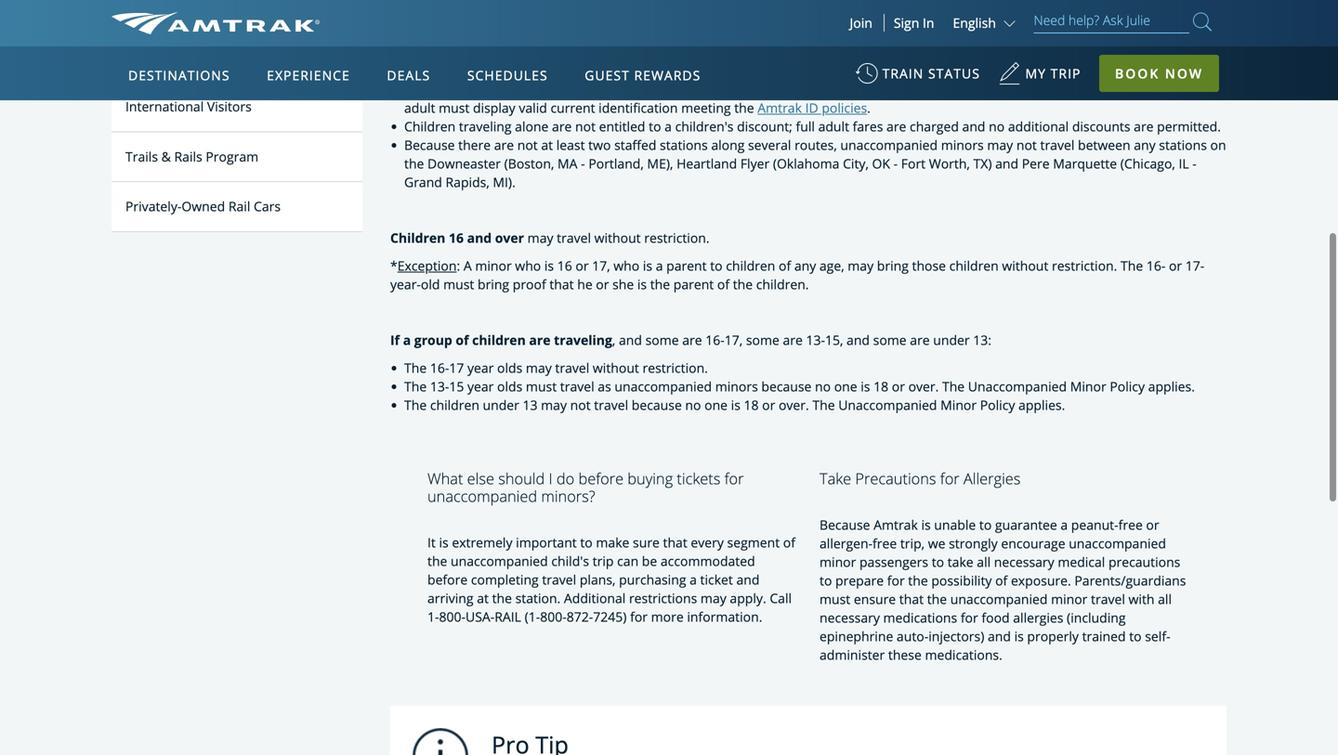 Task type: describe. For each thing, give the bounding box(es) containing it.
destinations
[[128, 66, 230, 84]]

guest rewards button
[[577, 49, 709, 101]]

must inside 'the 16-17 year olds may travel without restriction. the 13-15 year olds must travel as unaccompanied minors because no one is 18 or over. the unaccompanied minor policy applies. the children under 13 may not travel because no one is 18 or over. the unaccompanied minor policy applies.'
[[526, 378, 557, 396]]

because inside because amtrak is unable to guarantee a peanut-free or allergen-free trip, we strongly encourage unaccompanied minor passengers to take all necessary medical precautions to prepare for the possibility of exposure. parents/guardians must ensure that the unaccompanied minor travel with all necessary medications for food allergies (including epinephrine auto-injectors) and is properly trained to self- administer these medications.
[[820, 516, 870, 534]]

0 vertical spatial free
[[1119, 516, 1143, 534]]

the left children.
[[733, 276, 753, 293]]

the down alone.
[[1016, 43, 1036, 61]]

rails
[[174, 148, 202, 165]]

1 horizontal spatial traveling
[[554, 331, 612, 349]]

may right over
[[528, 229, 554, 247]]

0 vertical spatial bring
[[877, 257, 909, 275]]

1 stations from the left
[[660, 136, 708, 154]]

1 vertical spatial no
[[815, 378, 831, 396]]

minors inside 'the 16-17 year olds may travel without restriction. the 13-15 year olds must travel as unaccompanied minors because no one is 18 or over. the unaccompanied minor policy applies. the children under 13 may not travel because no one is 18 or over. the unaccompanied minor policy applies.'
[[715, 378, 758, 396]]

children.
[[756, 276, 809, 293]]

0 vertical spatial applies.
[[1149, 378, 1195, 396]]

the up discount;
[[735, 99, 754, 117]]

ticket
[[700, 571, 733, 589]]

to down we
[[932, 554, 944, 571]]

may inside : a minor who is 16 or 17, who is a parent to children of any age, may bring those children without restriction. the 16- or 17- year-old must bring proof that he or she is the parent of the children.
[[848, 257, 874, 275]]

to left "self-"
[[1130, 628, 1142, 646]]

2 vertical spatial minor
[[1051, 591, 1088, 608]]

1 horizontal spatial amtrak
[[758, 99, 802, 117]]

the down completing
[[492, 590, 512, 607]]

duration
[[747, 43, 799, 61]]

unaccompanied up food
[[951, 591, 1048, 608]]

he
[[577, 276, 593, 293]]

that inside because amtrak is unable to guarantee a peanut-free or allergen-free trip, we strongly encourage unaccompanied minor passengers to take all necessary medical precautions to prepare for the possibility of exposure. parents/guardians must ensure that the unaccompanied minor travel with all necessary medications for food allergies (including epinephrine auto-injectors) and is properly trained to self- administer these medications.
[[900, 591, 924, 608]]

1 vertical spatial all
[[1158, 591, 1172, 608]]

(chicago,
[[1121, 155, 1176, 172]]

and right tx) at the top of the page
[[996, 155, 1019, 172]]

1 horizontal spatial one
[[834, 378, 858, 396]]

guest rewards
[[585, 66, 701, 84]]

departed.
[[404, 62, 463, 79]]

a inside the it is extremely important to make sure that every segment of the unaccompanied child's trip can be accommodated before completing travel plans, purchasing a ticket and arriving at the station. additional restrictions may apply. call 1-800-usa-rail (1-800-872-7245) for more information.
[[690, 571, 697, 589]]

a
[[464, 257, 472, 275]]

17
[[449, 359, 464, 377]]

in
[[923, 14, 935, 32]]

rail
[[495, 608, 521, 626]]

fort
[[901, 155, 926, 172]]

of left children.
[[717, 276, 730, 293]]

2 some from the left
[[746, 331, 780, 349]]

.
[[867, 99, 871, 117]]

that inside : a minor who is 16 or 17, who is a parent to children of any age, may bring those children without restriction. the 16- or 17- year-old must bring proof that he or she is the parent of the children.
[[550, 276, 574, 293]]

the right up on the top
[[657, 80, 677, 98]]

destinations button
[[121, 49, 238, 101]]

the left train's
[[988, 80, 1008, 98]]

of up children.
[[779, 257, 791, 275]]

downeaster
[[428, 155, 501, 172]]

children right those
[[950, 257, 999, 275]]

must inside : a minor who is 16 or 17, who is a parent to children of any age, may bring those children without restriction. the 16- or 17- year-old must bring proof that he or she is the parent of the children.
[[443, 276, 474, 293]]

17, inside : a minor who is 16 or 17, who is a parent to children of any age, may bring those children without restriction. the 16- or 17- year-old must bring proof that he or she is the parent of the children.
[[592, 257, 610, 275]]

(oklahoma
[[773, 155, 840, 172]]

for left the allergies
[[940, 469, 960, 490]]

has
[[1170, 43, 1191, 61]]

0 vertical spatial restriction.
[[644, 229, 710, 247]]

city,
[[843, 155, 869, 172]]

take
[[820, 469, 852, 490]]

the down determine
[[724, 43, 744, 61]]

the right if
[[811, 25, 831, 42]]

train status
[[883, 65, 981, 82]]

for inside the it is extremely important to make sure that every segment of the unaccompanied child's trip can be accommodated before completing travel plans, purchasing a ticket and arriving at the station. additional restrictions may apply. call 1-800-usa-rail (1-800-872-7245) for more information.
[[630, 608, 648, 626]]

1 vertical spatial minor
[[820, 554, 856, 571]]

0 horizontal spatial unaccompanied
[[839, 397, 937, 414]]

along
[[711, 136, 745, 154]]

children traveling alone are not entitled to a children's discount; full adult fares are charged and no additional discounts are permitted. because there are not at least two staffed stations along several routes, unaccompanied minors may not travel between any stations on the downeaster (boston, ma - portland, me), heartland flyer (oklahoma city, ok - fort worth, tx) and pere marquette (chicago, il - grand rapids, mi).
[[404, 118, 1227, 191]]

unaccompanied inside 'the 16-17 year olds may travel without restriction. the 13-15 year olds must travel as unaccompanied minors because no one is 18 or over. the unaccompanied minor policy applies. the children under 13 may not travel because no one is 18 or over. the unaccompanied minor policy applies.'
[[615, 378, 712, 396]]

0 horizontal spatial because
[[632, 397, 682, 414]]

the down passengers
[[908, 572, 928, 590]]

no inside children traveling alone are not entitled to a children's discount; full adult fares are charged and no additional discounts are permitted. because there are not at least two staffed stations along several routes, unaccompanied minors may not travel between any stations on the downeaster (boston, ma - portland, me), heartland flyer (oklahoma city, ok - fort worth, tx) and pere marquette (chicago, il - grand rapids, mi).
[[989, 118, 1005, 135]]

english button
[[953, 14, 1020, 32]]

1 vertical spatial bring
[[478, 276, 509, 293]]

2 - from the left
[[894, 155, 898, 172]]

travel up he
[[557, 229, 591, 247]]

1 horizontal spatial over.
[[909, 378, 939, 396]]

are right fares
[[887, 118, 907, 135]]

1 arrival from the left
[[444, 80, 482, 98]]

a right if
[[403, 331, 411, 349]]

a inside : a minor who is 16 or 17, who is a parent to children of any age, may bring those children without restriction. the 16- or 17- year-old must bring proof that he or she is the parent of the children.
[[656, 257, 663, 275]]

minors inside children traveling alone are not entitled to a children's discount; full adult fares are charged and no additional discounts are permitted. because there are not at least two staffed stations along several routes, unaccompanied minors may not travel between any stations on the downeaster (boston, ma - portland, me), heartland flyer (oklahoma city, ok - fort worth, tx) and pere marquette (chicago, il - grand rapids, mi).
[[941, 136, 984, 154]]

information.
[[687, 608, 763, 626]]

my trip button
[[999, 56, 1081, 101]]

before inside what else should i do before buying tickets for unaccompanied minors?
[[579, 469, 624, 490]]

travel inside children traveling alone are not entitled to a children's discount; full adult fares are charged and no additional discounts are permitted. because there are not at least two staffed stations along several routes, unaccompanied minors may not travel between any stations on the downeaster (boston, ma - portland, me), heartland flyer (oklahoma city, ok - fort worth, tx) and pere marquette (chicago, il - grand rapids, mi).
[[1041, 136, 1075, 154]]

important
[[516, 534, 577, 551]]

1 vertical spatial minor
[[941, 397, 977, 414]]

owned
[[182, 198, 225, 215]]

international visitors
[[125, 98, 252, 115]]

2 vertical spatial no
[[685, 397, 701, 414]]

what
[[428, 469, 463, 490]]

1 vertical spatial free
[[873, 535, 897, 553]]

food
[[982, 609, 1010, 627]]

plans,
[[580, 571, 616, 589]]

restrictions
[[629, 590, 697, 607]]

children 16 and over may travel without restriction.
[[390, 229, 710, 247]]

children for children traveling alone are not entitled to a children's discount; full adult fares are charged and no additional discounts are permitted. because there are not at least two staffed stations along several routes, unaccompanied minors may not travel between any stations on the downeaster (boston, ma - portland, me), heartland flyer (oklahoma city, ok - fort worth, tx) and pere marquette (chicago, il - grand rapids, mi).
[[404, 118, 456, 135]]

self-
[[1145, 628, 1171, 646]]

cars
[[254, 198, 281, 215]]

may inside the it is extremely important to make sure that every segment of the unaccompanied child's trip can be accommodated before completing travel plans, purchasing a ticket and arriving at the station. additional restrictions may apply. call 1-800-usa-rail (1-800-872-7245) for more information.
[[701, 590, 727, 607]]

for inside the child must be interviewed by station personnel to determine if the child is capable of traveling alone. the child must wear an amtrak issued wristband for the duration of travel. the adult must remain at the station until the train has departed.
[[703, 43, 720, 61]]

0 horizontal spatial 16
[[449, 229, 464, 247]]

personnel inside the child must be interviewed by station personnel to determine if the child is capable of traveling alone. the child must wear an amtrak issued wristband for the duration of travel. the adult must remain at the station until the train has departed.
[[653, 25, 714, 42]]

(1-
[[525, 608, 540, 626]]

for inside what else should i do before buying tickets for unaccompanied minors?
[[725, 469, 744, 490]]

are down proof
[[529, 331, 551, 349]]

(boston,
[[504, 155, 554, 172]]

adult inside the child must be interviewed by station personnel to determine if the child is capable of traveling alone. the child must wear an amtrak issued wristband for the duration of travel. the adult must remain at the station until the train has departed.
[[885, 43, 916, 61]]

may inside children traveling alone are not entitled to a children's discount; full adult fares are charged and no additional discounts are permitted. because there are not at least two staffed stations along several routes, unaccompanied minors may not travel between any stations on the downeaster (boston, ma - portland, me), heartland flyer (oklahoma city, ok - fort worth, tx) and pere marquette (chicago, il - grand rapids, mi).
[[987, 136, 1013, 154]]

1-
[[428, 608, 439, 626]]

child inside 'at the arrival station, the adult picking up the child must check-in with station personnel prior to the train's expected arrival time. the adult must display valid current identification meeting the'
[[680, 80, 709, 98]]

trip,
[[901, 535, 925, 553]]

it
[[428, 534, 436, 551]]

are up (chicago,
[[1134, 118, 1154, 135]]

what else should i do before buying tickets for unaccompanied minors?
[[428, 469, 744, 507]]

are left 15,
[[783, 331, 803, 349]]

international
[[125, 98, 204, 115]]

book now button
[[1100, 55, 1220, 92]]

buying
[[628, 469, 673, 490]]

:
[[457, 257, 460, 275]]

and left over
[[467, 229, 492, 247]]

prepare
[[836, 572, 884, 590]]

children inside 'the 16-17 year olds may travel without restriction. the 13-15 year olds must travel as unaccompanied minors because no one is 18 or over. the unaccompanied minor policy applies. the children under 13 may not travel because no one is 18 or over. the unaccompanied minor policy applies.'
[[430, 397, 480, 414]]

restriction. inside : a minor who is 16 or 17, who is a parent to children of any age, may bring those children without restriction. the 16- or 17- year-old must bring proof that he or she is the parent of the children.
[[1052, 257, 1118, 275]]

least
[[557, 136, 585, 154]]

must up train status
[[920, 43, 951, 61]]

may right 13
[[541, 397, 567, 414]]

0 horizontal spatial necessary
[[820, 609, 880, 627]]

1 horizontal spatial unaccompanied
[[968, 378, 1067, 396]]

amtrak id policies link
[[758, 99, 867, 117]]

1 horizontal spatial 16-
[[706, 331, 725, 349]]

amtrak image
[[112, 12, 320, 34]]

and right 15,
[[847, 331, 870, 349]]

those
[[912, 257, 946, 275]]

it is extremely important to make sure that every segment of the unaccompanied child's trip can be accommodated before completing travel plans, purchasing a ticket and arriving at the station. additional restrictions may apply. call 1-800-usa-rail (1-800-872-7245) for more information.
[[428, 534, 796, 626]]

join
[[850, 14, 873, 32]]

usa-
[[466, 608, 495, 626]]

with inside because amtrak is unable to guarantee a peanut-free or allergen-free trip, we strongly encourage unaccompanied minor passengers to take all necessary medical precautions to prepare for the possibility of exposure. parents/guardians must ensure that the unaccompanied minor travel with all necessary medications for food allergies (including epinephrine auto-injectors) and is properly trained to self- administer these medications.
[[1129, 591, 1155, 608]]

not up pere
[[1017, 136, 1037, 154]]

station,
[[485, 80, 530, 98]]

the up medications
[[927, 591, 947, 608]]

unable
[[934, 516, 976, 534]]

deals
[[387, 66, 431, 84]]

16- inside 'the 16-17 year olds may travel without restriction. the 13-15 year olds must travel as unaccompanied minors because no one is 18 or over. the unaccompanied minor policy applies. the children under 13 may not travel because no one is 18 or over. the unaccompanied minor policy applies.'
[[430, 359, 449, 377]]

1 vertical spatial 18
[[744, 397, 759, 414]]

1 horizontal spatial necessary
[[994, 554, 1055, 571]]

precautions
[[856, 469, 937, 490]]

sign in
[[894, 14, 935, 32]]

1 vertical spatial 17,
[[725, 331, 743, 349]]

to inside : a minor who is 16 or 17, who is a parent to children of any age, may bring those children without restriction. the 16- or 17- year-old must bring proof that he or she is the parent of the children.
[[710, 257, 723, 275]]

not up (boston,
[[517, 136, 538, 154]]

search icon image
[[1193, 9, 1212, 34]]

1 horizontal spatial 13-
[[806, 331, 825, 349]]

valid
[[519, 99, 547, 117]]

there
[[458, 136, 491, 154]]

adult inside children traveling alone are not entitled to a children's discount; full adult fares are charged and no additional discounts are permitted. because there are not at least two staffed stations along several routes, unaccompanied minors may not travel between any stations on the downeaster (boston, ma - portland, me), heartland flyer (oklahoma city, ok - fort worth, tx) and pere marquette (chicago, il - grand rapids, mi).
[[818, 118, 850, 135]]

additional
[[1008, 118, 1069, 135]]

check-
[[747, 80, 785, 98]]

0 vertical spatial parent
[[667, 257, 707, 275]]

must up 'meeting'
[[712, 80, 743, 98]]

schedules
[[467, 66, 548, 84]]

arriving
[[428, 590, 474, 607]]

portland,
[[589, 155, 644, 172]]

the inside children traveling alone are not entitled to a children's discount; full adult fares are charged and no additional discounts are permitted. because there are not at least two staffed stations along several routes, unaccompanied minors may not travel between any stations on the downeaster (boston, ma - portland, me), heartland flyer (oklahoma city, ok - fort worth, tx) and pere marquette (chicago, il - grand rapids, mi).
[[404, 155, 424, 172]]

2 horizontal spatial station
[[1039, 43, 1081, 61]]

for down passengers
[[887, 572, 905, 590]]

the inside : a minor who is 16 or 17, who is a parent to children of any age, may bring those children without restriction. the 16- or 17- year-old must bring proof that he or she is the parent of the children.
[[1121, 257, 1143, 275]]

expected
[[1052, 80, 1108, 98]]

the 16-17 year olds may travel without restriction. the 13-15 year olds must travel as unaccompanied minors because no one is 18 or over. the unaccompanied minor policy applies. the children under 13 may not travel because no one is 18 or over. the unaccompanied minor policy applies.
[[404, 359, 1195, 414]]

the child must be interviewed by station personnel to determine if the child is capable of traveling alone. the child must wear an amtrak issued wristband for the duration of travel. the adult must remain at the station until the train has departed.
[[404, 25, 1191, 79]]

1 horizontal spatial 18
[[874, 378, 889, 396]]

the right she
[[650, 276, 670, 293]]

segment
[[727, 534, 780, 551]]

the down departed.
[[421, 80, 440, 98]]

call
[[770, 590, 792, 607]]

be inside the child must be interviewed by station personnel to determine if the child is capable of traveling alone. the child must wear an amtrak issued wristband for the duration of travel. the adult must remain at the station until the train has departed.
[[497, 25, 512, 42]]

and inside the it is extremely important to make sure that every segment of the unaccompanied child's trip can be accommodated before completing travel plans, purchasing a ticket and arriving at the station. additional restrictions may apply. call 1-800-usa-rail (1-800-872-7245) for more information.
[[737, 571, 760, 589]]

to inside the child must be interviewed by station personnel to determine if the child is capable of traveling alone. the child must wear an amtrak issued wristband for the duration of travel. the adult must remain at the station until the train has departed.
[[717, 25, 730, 42]]

to up strongly
[[980, 516, 992, 534]]

13:
[[973, 331, 992, 349]]

train
[[1138, 43, 1166, 61]]

of inside because amtrak is unable to guarantee a peanut-free or allergen-free trip, we strongly encourage unaccompanied minor passengers to take all necessary medical precautions to prepare for the possibility of exposure. parents/guardians must ensure that the unaccompanied minor travel with all necessary medications for food allergies (including epinephrine auto-injectors) and is properly trained to self- administer these medications.
[[996, 572, 1008, 590]]

unaccompanied down peanut-
[[1069, 535, 1166, 553]]

that inside the it is extremely important to make sure that every segment of the unaccompanied child's trip can be accommodated before completing travel plans, purchasing a ticket and arriving at the station. additional restrictions may apply. call 1-800-usa-rail (1-800-872-7245) for more information.
[[663, 534, 688, 551]]

without inside : a minor who is 16 or 17, who is a parent to children of any age, may bring those children without restriction. the 16- or 17- year-old must bring proof that he or she is the parent of the children.
[[1002, 257, 1049, 275]]

adult up current
[[557, 80, 588, 98]]

of up 17
[[456, 331, 469, 349]]

0 vertical spatial all
[[977, 554, 991, 571]]

deals button
[[380, 49, 438, 101]]

travel down as
[[594, 397, 628, 414]]

discount;
[[737, 118, 793, 135]]

discounts
[[1072, 118, 1131, 135]]

must left 'wear'
[[462, 43, 493, 61]]

interviewed
[[515, 25, 586, 42]]

not down current
[[575, 118, 596, 135]]

1 vertical spatial applies.
[[1019, 397, 1066, 414]]

may up 13
[[526, 359, 552, 377]]

banner containing join
[[0, 0, 1338, 429]]

of right sign
[[930, 25, 942, 42]]

0 vertical spatial minor
[[1071, 378, 1107, 396]]

these
[[889, 647, 922, 664]]

the up book
[[1115, 43, 1135, 61]]

without inside 'the 16-17 year olds may travel without restriction. the 13-15 year olds must travel as unaccompanied minors because no one is 18 or over. the unaccompanied minor policy applies. the children under 13 may not travel because no one is 18 or over. the unaccompanied minor policy applies.'
[[593, 359, 639, 377]]

restriction. inside 'the 16-17 year olds may travel without restriction. the 13-15 year olds must travel as unaccompanied minors because no one is 18 or over. the unaccompanied minor policy applies. the children under 13 may not travel because no one is 18 or over. the unaccompanied minor policy applies.'
[[643, 359, 708, 377]]

are right the there
[[494, 136, 514, 154]]

precautions
[[1109, 554, 1181, 571]]

to left prepare at right
[[820, 572, 832, 590]]

0 vertical spatial under
[[933, 331, 970, 349]]

16- inside : a minor who is 16 or 17, who is a parent to children of any age, may bring those children without restriction. the 16- or 17- year-old must bring proof that he or she is the parent of the children.
[[1147, 257, 1166, 275]]



Task type: vqa. For each thing, say whether or not it's contained in the screenshot.
second Service from left
no



Task type: locate. For each thing, give the bounding box(es) containing it.
be inside the it is extremely important to make sure that every segment of the unaccompanied child's trip can be accommodated before completing travel plans, purchasing a ticket and arriving at the station. additional restrictions may apply. call 1-800-usa-rail (1-800-872-7245) for more information.
[[642, 552, 657, 570]]

the inside 'at the arrival station, the adult picking up the child must check-in with station personnel prior to the train's expected arrival time. the adult must display valid current identification meeting the'
[[1187, 80, 1209, 98]]

with down parents/guardians
[[1129, 591, 1155, 608]]

must down prepare at right
[[820, 591, 851, 608]]

olds right 15
[[497, 378, 523, 396]]

0 vertical spatial with
[[800, 80, 826, 98]]

800-
[[439, 608, 466, 626], [540, 608, 567, 626]]

2 horizontal spatial minor
[[1051, 591, 1088, 608]]

issued
[[596, 43, 635, 61]]

before inside the it is extremely important to make sure that every segment of the unaccompanied child's trip can be accommodated before completing travel plans, purchasing a ticket and arriving at the station. additional restrictions may apply. call 1-800-usa-rail (1-800-872-7245) for more information.
[[428, 571, 468, 589]]

may right "age,"
[[848, 257, 874, 275]]

a inside because amtrak is unable to guarantee a peanut-free or allergen-free trip, we strongly encourage unaccompanied minor passengers to take all necessary medical precautions to prepare for the possibility of exposure. parents/guardians must ensure that the unaccompanied minor travel with all necessary medications for food allergies (including epinephrine auto-injectors) and is properly trained to self- administer these medications.
[[1061, 516, 1068, 534]]

not right 13
[[570, 397, 591, 414]]

15
[[449, 378, 464, 396]]

free
[[1119, 516, 1143, 534], [873, 535, 897, 553]]

under left 13
[[483, 397, 519, 414]]

1 vertical spatial children
[[390, 229, 446, 247]]

my trip
[[1026, 65, 1081, 82]]

child
[[430, 25, 459, 42], [834, 25, 863, 42], [430, 43, 459, 61], [680, 80, 709, 98]]

stations
[[660, 136, 708, 154], [1159, 136, 1207, 154]]

2 vertical spatial amtrak
[[874, 516, 918, 534]]

1 horizontal spatial under
[[933, 331, 970, 349]]

any up (chicago,
[[1134, 136, 1156, 154]]

be up the purchasing
[[642, 552, 657, 570]]

0 vertical spatial unaccompanied
[[968, 378, 1067, 396]]

and right ,
[[619, 331, 642, 349]]

or inside because amtrak is unable to guarantee a peanut-free or allergen-free trip, we strongly encourage unaccompanied minor passengers to take all necessary medical precautions to prepare for the possibility of exposure. parents/guardians must ensure that the unaccompanied minor travel with all necessary medications for food allergies (including epinephrine auto-injectors) and is properly trained to self- administer these medications.
[[1146, 516, 1160, 534]]

to right prior
[[972, 80, 985, 98]]

unaccompanied up completing
[[451, 552, 548, 570]]

is
[[866, 25, 876, 42], [545, 257, 554, 275], [643, 257, 653, 275], [638, 276, 647, 293], [861, 378, 870, 396], [731, 397, 741, 414], [922, 516, 931, 534], [439, 534, 449, 551], [1015, 628, 1024, 646]]

identification
[[599, 99, 678, 117]]

minors down if a group of children are traveling , and some are 16-17, some are 13-15, and some are under 13:
[[715, 378, 758, 396]]

for up injectors)
[[961, 609, 979, 627]]

1 horizontal spatial 16
[[557, 257, 572, 275]]

872-
[[567, 608, 593, 626]]

unaccompanied down if a group of children are traveling , and some are 16-17, some are 13-15, and some are under 13:
[[615, 378, 712, 396]]

0 vertical spatial 17,
[[592, 257, 610, 275]]

ma
[[558, 155, 578, 172]]

travel inside the it is extremely important to make sure that every segment of the unaccompanied child's trip can be accommodated before completing travel plans, purchasing a ticket and arriving at the station. additional restrictions may apply. call 1-800-usa-rail (1-800-872-7245) for more information.
[[542, 571, 576, 589]]

determine
[[733, 25, 796, 42]]

free up passengers
[[873, 535, 897, 553]]

stations down children's
[[660, 136, 708, 154]]

0 vertical spatial without
[[595, 229, 641, 247]]

travel left as
[[560, 378, 595, 396]]

age,
[[820, 257, 845, 275]]

minors?
[[541, 486, 596, 507]]

take precautions for allergies
[[820, 469, 1021, 490]]

remain
[[954, 43, 997, 61]]

of inside the it is extremely important to make sure that every segment of the unaccompanied child's trip can be accommodated before completing travel plans, purchasing a ticket and arriving at the station. additional restrictions may apply. call 1-800-usa-rail (1-800-872-7245) for more information.
[[783, 534, 796, 551]]

several
[[748, 136, 791, 154]]

rewards
[[634, 66, 701, 84]]

station up the policies
[[829, 80, 871, 98]]

without
[[595, 229, 641, 247], [1002, 257, 1049, 275], [593, 359, 639, 377]]

1 year from the top
[[468, 359, 494, 377]]

15,
[[825, 331, 843, 349]]

amtrak down in at the top right of page
[[758, 99, 802, 117]]

children for children 16 and over may travel without restriction.
[[390, 229, 446, 247]]

and inside because amtrak is unable to guarantee a peanut-free or allergen-free trip, we strongly encourage unaccompanied minor passengers to take all necessary medical precautions to prepare for the possibility of exposure. parents/guardians must ensure that the unaccompanied minor travel with all necessary medications for food allergies (including epinephrine auto-injectors) and is properly trained to self- administer these medications.
[[988, 628, 1011, 646]]

to left determine
[[717, 25, 730, 42]]

minors up worth,
[[941, 136, 984, 154]]

grand
[[404, 173, 442, 191]]

2 olds from the top
[[497, 378, 523, 396]]

amtrak id policies .
[[758, 99, 871, 117]]

2 vertical spatial restriction.
[[643, 359, 708, 377]]

travel down additional
[[1041, 136, 1075, 154]]

status
[[929, 65, 981, 82]]

1 horizontal spatial 17,
[[725, 331, 743, 349]]

2 vertical spatial at
[[477, 590, 489, 607]]

the
[[404, 25, 427, 42], [404, 43, 427, 61], [859, 43, 882, 61], [1187, 80, 1209, 98], [1121, 257, 1143, 275], [404, 359, 427, 377], [404, 378, 427, 396], [942, 378, 965, 396], [404, 397, 427, 414], [813, 397, 835, 414]]

properly
[[1028, 628, 1079, 646]]

unaccompanied inside children traveling alone are not entitled to a children's discount; full adult fares are charged and no additional discounts are permitted. because there are not at least two staffed stations along several routes, unaccompanied minors may not travel between any stations on the downeaster (boston, ma - portland, me), heartland flyer (oklahoma city, ok - fort worth, tx) and pere marquette (chicago, il - grand rapids, mi).
[[841, 136, 938, 154]]

to inside 'at the arrival station, the adult picking up the child must check-in with station personnel prior to the train's expected arrival time. the adult must display valid current identification meeting the'
[[972, 80, 985, 98]]

of down if
[[803, 43, 815, 61]]

0 horizontal spatial some
[[646, 331, 679, 349]]

up
[[638, 80, 654, 98]]

who up proof
[[515, 257, 541, 275]]

0 horizontal spatial 13-
[[430, 378, 449, 396]]

0 horizontal spatial minor
[[941, 397, 977, 414]]

0 horizontal spatial applies.
[[1019, 397, 1066, 414]]

be up 'wear'
[[497, 25, 512, 42]]

1 horizontal spatial free
[[1119, 516, 1143, 534]]

take
[[948, 554, 974, 571]]

no up tx) at the top of the page
[[989, 118, 1005, 135]]

0 horizontal spatial minor
[[475, 257, 512, 275]]

1 vertical spatial one
[[705, 397, 728, 414]]

1 horizontal spatial who
[[614, 257, 640, 275]]

16-
[[1147, 257, 1166, 275], [706, 331, 725, 349], [430, 359, 449, 377]]

1 vertical spatial policy
[[980, 397, 1015, 414]]

0 horizontal spatial free
[[873, 535, 897, 553]]

bring
[[877, 257, 909, 275], [478, 276, 509, 293]]

as
[[598, 378, 611, 396]]

1 vertical spatial year
[[468, 378, 494, 396]]

17, up he
[[592, 257, 610, 275]]

minor right a on the top of page
[[475, 257, 512, 275]]

for left more
[[630, 608, 648, 626]]

exception
[[398, 257, 457, 275]]

of up food
[[996, 572, 1008, 590]]

may up tx) at the top of the page
[[987, 136, 1013, 154]]

any inside children traveling alone are not entitled to a children's discount; full adult fares are charged and no additional discounts are permitted. because there are not at least two staffed stations along several routes, unaccompanied minors may not travel between any stations on the downeaster (boston, ma - portland, me), heartland flyer (oklahoma city, ok - fort worth, tx) and pere marquette (chicago, il - grand rapids, mi).
[[1134, 136, 1156, 154]]

2 stations from the left
[[1159, 136, 1207, 154]]

trails & rails program
[[125, 148, 259, 165]]

my
[[1026, 65, 1047, 82]]

at up "usa-"
[[477, 590, 489, 607]]

allergies
[[964, 469, 1021, 490]]

because up the allergen-
[[820, 516, 870, 534]]

minor down the allergen-
[[820, 554, 856, 571]]

0 horizontal spatial because
[[404, 136, 455, 154]]

between
[[1078, 136, 1131, 154]]

a down identification
[[665, 118, 672, 135]]

with inside 'at the arrival station, the adult picking up the child must check-in with station personnel prior to the train's expected arrival time. the adult must display valid current identification meeting the'
[[800, 80, 826, 98]]

is inside the it is extremely important to make sure that every segment of the unaccompanied child's trip can be accommodated before completing travel plans, purchasing a ticket and arriving at the station. additional restrictions may apply. call 1-800-usa-rail (1-800-872-7245) for more information.
[[439, 534, 449, 551]]

1 horizontal spatial no
[[815, 378, 831, 396]]

regions map image
[[181, 155, 627, 415]]

unaccompanied up ok
[[841, 136, 938, 154]]

are up least
[[552, 118, 572, 135]]

current
[[551, 99, 595, 117]]

must inside because amtrak is unable to guarantee a peanut-free or allergen-free trip, we strongly encourage unaccompanied minor passengers to take all necessary medical precautions to prepare for the possibility of exposure. parents/guardians must ensure that the unaccompanied minor travel with all necessary medications for food allergies (including epinephrine auto-injectors) and is properly trained to self- administer these medications.
[[820, 591, 851, 608]]

children inside children traveling alone are not entitled to a children's discount; full adult fares are charged and no additional discounts are permitted. because there are not at least two staffed stations along several routes, unaccompanied minors may not travel between any stations on the downeaster (boston, ma - portland, me), heartland flyer (oklahoma city, ok - fort worth, tx) and pere marquette (chicago, il - grand rapids, mi).
[[404, 118, 456, 135]]

0 horizontal spatial be
[[497, 25, 512, 42]]

0 horizontal spatial with
[[800, 80, 826, 98]]

traveling inside the child must be interviewed by station personnel to determine if the child is capable of traveling alone. the child must wear an amtrak issued wristband for the duration of travel. the adult must remain at the station until the train has departed.
[[945, 25, 998, 42]]

may down ticket
[[701, 590, 727, 607]]

unaccompanied
[[841, 136, 938, 154], [615, 378, 712, 396], [428, 486, 537, 507], [1069, 535, 1166, 553], [451, 552, 548, 570], [951, 591, 1048, 608]]

0 vertical spatial necessary
[[994, 554, 1055, 571]]

1 who from the left
[[515, 257, 541, 275]]

13- up 'the 16-17 year olds may travel without restriction. the 13-15 year olds must travel as unaccompanied minors because no one is 18 or over. the unaccompanied minor policy applies. the children under 13 may not travel because no one is 18 or over. the unaccompanied minor policy applies.'
[[806, 331, 825, 349]]

1 - from the left
[[581, 155, 585, 172]]

children down 15
[[430, 397, 480, 414]]

0 vertical spatial personnel
[[653, 25, 714, 42]]

any inside : a minor who is 16 or 17, who is a parent to children of any age, may bring those children without restriction. the 16- or 17- year-old must bring proof that he or she is the parent of the children.
[[795, 257, 816, 275]]

amtrak inside because amtrak is unable to guarantee a peanut-free or allergen-free trip, we strongly encourage unaccompanied minor passengers to take all necessary medical precautions to prepare for the possibility of exposure. parents/guardians must ensure that the unaccompanied minor travel with all necessary medications for food allergies (including epinephrine auto-injectors) and is properly trained to self- administer these medications.
[[874, 516, 918, 534]]

traveling down display
[[459, 118, 512, 135]]

unaccompanied up precautions
[[839, 397, 937, 414]]

is inside the child must be interviewed by station personnel to determine if the child is capable of traveling alone. the child must wear an amtrak issued wristband for the duration of travel. the adult must remain at the station until the train has departed.
[[866, 25, 876, 42]]

application
[[181, 155, 627, 415]]

unaccompanied inside what else should i do before buying tickets for unaccompanied minors?
[[428, 486, 537, 507]]

are right ,
[[682, 331, 702, 349]]

at left least
[[541, 136, 553, 154]]

0 horizontal spatial arrival
[[444, 80, 482, 98]]

encourage
[[1001, 535, 1066, 553]]

1 vertical spatial because
[[820, 516, 870, 534]]

0 horizontal spatial one
[[705, 397, 728, 414]]

are
[[552, 118, 572, 135], [887, 118, 907, 135], [1134, 118, 1154, 135], [494, 136, 514, 154], [529, 331, 551, 349], [682, 331, 702, 349], [783, 331, 803, 349], [910, 331, 930, 349]]

0 horizontal spatial no
[[685, 397, 701, 414]]

children
[[726, 257, 776, 275], [950, 257, 999, 275], [472, 331, 526, 349], [430, 397, 480, 414]]

a up if a group of children are traveling , and some are 16-17, some are 13-15, and some are under 13:
[[656, 257, 663, 275]]

at inside the it is extremely important to make sure that every segment of the unaccompanied child's trip can be accommodated before completing travel plans, purchasing a ticket and arriving at the station. additional restrictions may apply. call 1-800-usa-rail (1-800-872-7245) for more information.
[[477, 590, 489, 607]]

trails & rails program link
[[112, 132, 363, 182]]

rapids,
[[446, 173, 490, 191]]

a left peanut-
[[1061, 516, 1068, 534]]

1 olds from the top
[[497, 359, 523, 377]]

1 vertical spatial restriction.
[[1052, 257, 1118, 275]]

under inside 'the 16-17 year olds may travel without restriction. the 13-15 year olds must travel as unaccompanied minors because no one is 18 or over. the unaccompanied minor policy applies. the children under 13 may not travel because no one is 18 or over. the unaccompanied minor policy applies.'
[[483, 397, 519, 414]]

0 horizontal spatial over.
[[779, 397, 809, 414]]

amtrak inside the child must be interviewed by station personnel to determine if the child is capable of traveling alone. the child must wear an amtrak issued wristband for the duration of travel. the adult must remain at the station until the train has departed.
[[549, 43, 593, 61]]

0 horizontal spatial station
[[608, 25, 649, 42]]

1 vertical spatial necessary
[[820, 609, 880, 627]]

0 vertical spatial because
[[762, 378, 812, 396]]

alone
[[515, 118, 549, 135]]

two
[[589, 136, 611, 154]]

1 vertical spatial without
[[1002, 257, 1049, 275]]

traveling
[[945, 25, 998, 42], [459, 118, 512, 135], [554, 331, 612, 349]]

0 vertical spatial no
[[989, 118, 1005, 135]]

* exception
[[390, 257, 457, 275]]

: a minor who is 16 or 17, who is a parent to children of any age, may bring those children without restriction. the 16- or 17- year-old must bring proof that he or she is the parent of the children.
[[390, 257, 1205, 293]]

personnel
[[653, 25, 714, 42], [874, 80, 936, 98]]

adult down the policies
[[818, 118, 850, 135]]

1 horizontal spatial minors
[[941, 136, 984, 154]]

not
[[575, 118, 596, 135], [517, 136, 538, 154], [1017, 136, 1037, 154], [570, 397, 591, 414]]

minor inside : a minor who is 16 or 17, who is a parent to children of any age, may bring those children without restriction. the 16- or 17- year-old must bring proof that he or she is the parent of the children.
[[475, 257, 512, 275]]

2 horizontal spatial -
[[1193, 155, 1197, 172]]

one down if a group of children are traveling , and some are 16-17, some are 13-15, and some are under 13:
[[705, 397, 728, 414]]

adult down at at the top left of page
[[404, 99, 435, 117]]

1 vertical spatial station
[[1039, 43, 1081, 61]]

minor up (including
[[1051, 591, 1088, 608]]

olds right 17
[[497, 359, 523, 377]]

no down 15,
[[815, 378, 831, 396]]

administer
[[820, 647, 885, 664]]

1 800- from the left
[[439, 608, 466, 626]]

additional
[[564, 590, 626, 607]]

permitted.
[[1157, 118, 1221, 135]]

a inside children traveling alone are not entitled to a children's discount; full adult fares are charged and no additional discounts are permitted. because there are not at least two staffed stations along several routes, unaccompanied minors may not travel between any stations on the downeaster (boston, ma - portland, me), heartland flyer (oklahoma city, ok - fort worth, tx) and pere marquette (chicago, il - grand rapids, mi).
[[665, 118, 672, 135]]

full
[[796, 118, 815, 135]]

0 horizontal spatial bring
[[478, 276, 509, 293]]

arrival down departed.
[[444, 80, 482, 98]]

1 vertical spatial over.
[[779, 397, 809, 414]]

more
[[651, 608, 684, 626]]

the up the valid
[[534, 80, 554, 98]]

the
[[811, 25, 831, 42], [724, 43, 744, 61], [1016, 43, 1036, 61], [1115, 43, 1135, 61], [421, 80, 440, 98], [534, 80, 554, 98], [657, 80, 677, 98], [988, 80, 1008, 98], [735, 99, 754, 117], [404, 155, 424, 172], [650, 276, 670, 293], [733, 276, 753, 293], [428, 552, 447, 570], [908, 572, 928, 590], [492, 590, 512, 607], [927, 591, 947, 608]]

1 horizontal spatial -
[[894, 155, 898, 172]]

2 vertical spatial that
[[900, 591, 924, 608]]

to inside children traveling alone are not entitled to a children's discount; full adult fares are charged and no additional discounts are permitted. because there are not at least two staffed stations along several routes, unaccompanied minors may not travel between any stations on the downeaster (boston, ma - portland, me), heartland flyer (oklahoma city, ok - fort worth, tx) and pere marquette (chicago, il - grand rapids, mi).
[[649, 118, 661, 135]]

children down proof
[[472, 331, 526, 349]]

Please enter your search item search field
[[1034, 9, 1190, 33]]

and up tx) at the top of the page
[[963, 118, 986, 135]]

no down if a group of children are traveling , and some are 16-17, some are 13-15, and some are under 13:
[[685, 397, 701, 414]]

17-
[[1186, 257, 1205, 275]]

must left display
[[439, 99, 470, 117]]

necessary down encourage
[[994, 554, 1055, 571]]

bring left those
[[877, 257, 909, 275]]

picking
[[591, 80, 634, 98]]

1 horizontal spatial with
[[1129, 591, 1155, 608]]

children
[[404, 118, 456, 135], [390, 229, 446, 247]]

0 horizontal spatial any
[[795, 257, 816, 275]]

800- down arriving at the left bottom of the page
[[439, 608, 466, 626]]

banner
[[0, 0, 1338, 429]]

unaccompanied down 13:
[[968, 378, 1067, 396]]

0 vertical spatial before
[[579, 469, 624, 490]]

year right 17
[[468, 359, 494, 377]]

of
[[930, 25, 942, 42], [803, 43, 815, 61], [779, 257, 791, 275], [717, 276, 730, 293], [456, 331, 469, 349], [783, 534, 796, 551], [996, 572, 1008, 590]]

are left 13:
[[910, 331, 930, 349]]

0 horizontal spatial all
[[977, 554, 991, 571]]

alone.
[[1001, 25, 1038, 42]]

can
[[617, 552, 639, 570]]

year
[[468, 359, 494, 377], [468, 378, 494, 396]]

exposure.
[[1011, 572, 1071, 590]]

prior
[[939, 80, 969, 98]]

personnel up 'charged'
[[874, 80, 936, 98]]

that right sure
[[663, 534, 688, 551]]

2 who from the left
[[614, 257, 640, 275]]

children up children.
[[726, 257, 776, 275]]

0 vertical spatial 16
[[449, 229, 464, 247]]

the down it
[[428, 552, 447, 570]]

13
[[523, 397, 538, 414]]

1 horizontal spatial personnel
[[874, 80, 936, 98]]

because amtrak is unable to guarantee a peanut-free or allergen-free trip, we strongly encourage unaccompanied minor passengers to take all necessary medical precautions to prepare for the possibility of exposure. parents/guardians must ensure that the unaccompanied minor travel with all necessary medications for food allergies (including epinephrine auto-injectors) and is properly trained to self- administer these medications.
[[820, 516, 1186, 664]]

at inside children traveling alone are not entitled to a children's discount; full adult fares are charged and no additional discounts are permitted. because there are not at least two staffed stations along several routes, unaccompanied minors may not travel between any stations on the downeaster (boston, ma - portland, me), heartland flyer (oklahoma city, ok - fort worth, tx) and pere marquette (chicago, il - grand rapids, mi).
[[541, 136, 553, 154]]

il
[[1179, 155, 1189, 172]]

1 horizontal spatial any
[[1134, 136, 1156, 154]]

0 vertical spatial children
[[404, 118, 456, 135]]

0 vertical spatial 16-
[[1147, 257, 1166, 275]]

1 some from the left
[[646, 331, 679, 349]]

2 vertical spatial without
[[593, 359, 639, 377]]

train's
[[1011, 80, 1049, 98]]

1 horizontal spatial minor
[[1071, 378, 1107, 396]]

must up 13
[[526, 378, 557, 396]]

2 year from the top
[[468, 378, 494, 396]]

and up "apply."
[[737, 571, 760, 589]]

1 vertical spatial parent
[[674, 276, 714, 293]]

all up "self-"
[[1158, 591, 1172, 608]]

1 vertical spatial minors
[[715, 378, 758, 396]]

a left ticket
[[690, 571, 697, 589]]

some right ,
[[646, 331, 679, 349]]

for right wristband at the top of page
[[703, 43, 720, 61]]

1 vertical spatial personnel
[[874, 80, 936, 98]]

1 horizontal spatial because
[[762, 378, 812, 396]]

2 800- from the left
[[540, 608, 567, 626]]

charged
[[910, 118, 959, 135]]

7245)
[[593, 608, 627, 626]]

the up grand
[[404, 155, 424, 172]]

at inside the child must be interviewed by station personnel to determine if the child is capable of traveling alone. the child must wear an amtrak issued wristband for the duration of travel. the adult must remain at the station until the train has departed.
[[1000, 43, 1012, 61]]

travel down he
[[555, 359, 590, 377]]

ok
[[872, 155, 890, 172]]

0 horizontal spatial who
[[515, 257, 541, 275]]

2 horizontal spatial some
[[873, 331, 907, 349]]

2 vertical spatial traveling
[[554, 331, 612, 349]]

group
[[414, 331, 452, 349]]

0 horizontal spatial -
[[581, 155, 585, 172]]

traveling inside children traveling alone are not entitled to a children's discount; full adult fares are charged and no additional discounts are permitted. because there are not at least two staffed stations along several routes, unaccompanied minors may not travel between any stations on the downeaster (boston, ma - portland, me), heartland flyer (oklahoma city, ok - fort worth, tx) and pere marquette (chicago, il - grand rapids, mi).
[[459, 118, 512, 135]]

must up 'schedules' link
[[462, 25, 493, 42]]

2 horizontal spatial no
[[989, 118, 1005, 135]]

any left "age,"
[[795, 257, 816, 275]]

make
[[596, 534, 630, 551]]

personnel inside 'at the arrival station, the adult picking up the child must check-in with station personnel prior to the train's expected arrival time. the adult must display valid current identification meeting the'
[[874, 80, 936, 98]]

travel inside because amtrak is unable to guarantee a peanut-free or allergen-free trip, we strongly encourage unaccompanied minor passengers to take all necessary medical precautions to prepare for the possibility of exposure. parents/guardians must ensure that the unaccompanied minor travel with all necessary medications for food allergies (including epinephrine auto-injectors) and is properly trained to self- administer these medications.
[[1091, 591, 1126, 608]]

0 vertical spatial amtrak
[[549, 43, 593, 61]]

1 horizontal spatial policy
[[1110, 378, 1145, 396]]

1 vertical spatial traveling
[[459, 118, 512, 135]]

to inside the it is extremely important to make sure that every segment of the unaccompanied child's trip can be accommodated before completing travel plans, purchasing a ticket and arriving at the station. additional restrictions may apply. call 1-800-usa-rail (1-800-872-7245) for more information.
[[580, 534, 593, 551]]

13-
[[806, 331, 825, 349], [430, 378, 449, 396]]

16 inside : a minor who is 16 or 17, who is a parent to children of any age, may bring those children without restriction. the 16- or 17- year-old must bring proof that he or she is the parent of the children.
[[557, 257, 572, 275]]

3 - from the left
[[1193, 155, 1197, 172]]

children down at at the top left of page
[[404, 118, 456, 135]]

1 vertical spatial at
[[541, 136, 553, 154]]

ensure
[[854, 591, 896, 608]]

station inside 'at the arrival station, the adult picking up the child must check-in with station personnel prior to the train's expected arrival time. the adult must display valid current identification meeting the'
[[829, 80, 871, 98]]

- right ok
[[894, 155, 898, 172]]

*
[[390, 257, 398, 275]]

1 vertical spatial any
[[795, 257, 816, 275]]

trip
[[593, 552, 614, 570]]

13- inside 'the 16-17 year olds may travel without restriction. the 13-15 year olds must travel as unaccompanied minors because no one is 18 or over. the unaccompanied minor policy applies. the children under 13 may not travel because no one is 18 or over. the unaccompanied minor policy applies.'
[[430, 378, 449, 396]]

station up my trip
[[1039, 43, 1081, 61]]

0 vertical spatial 13-
[[806, 331, 825, 349]]

extremely
[[452, 534, 513, 551]]

must down :
[[443, 276, 474, 293]]

rail
[[229, 198, 250, 215]]

1 horizontal spatial be
[[642, 552, 657, 570]]

unaccompanied inside the it is extremely important to make sure that every segment of the unaccompanied child's trip can be accommodated before completing travel plans, purchasing a ticket and arriving at the station. additional restrictions may apply. call 1-800-usa-rail (1-800-872-7245) for more information.
[[451, 552, 548, 570]]

3 some from the left
[[873, 331, 907, 349]]

0 vertical spatial minor
[[475, 257, 512, 275]]

injectors)
[[929, 628, 985, 646]]

0 horizontal spatial amtrak
[[549, 43, 593, 61]]

apply.
[[730, 590, 767, 607]]

not inside 'the 16-17 year olds may travel without restriction. the 13-15 year olds must travel as unaccompanied minors because no one is 18 or over. the unaccompanied minor policy applies. the children under 13 may not travel because no one is 18 or over. the unaccompanied minor policy applies.'
[[570, 397, 591, 414]]

2 horizontal spatial that
[[900, 591, 924, 608]]

because inside children traveling alone are not entitled to a children's discount; full adult fares are charged and no additional discounts are permitted. because there are not at least two staffed stations along several routes, unaccompanied minors may not travel between any stations on the downeaster (boston, ma - portland, me), heartland flyer (oklahoma city, ok - fort worth, tx) and pere marquette (chicago, il - grand rapids, mi).
[[404, 136, 455, 154]]

2 arrival from the left
[[1111, 80, 1149, 98]]

that left he
[[550, 276, 574, 293]]

1 horizontal spatial that
[[663, 534, 688, 551]]

medications.
[[925, 647, 1003, 664]]



